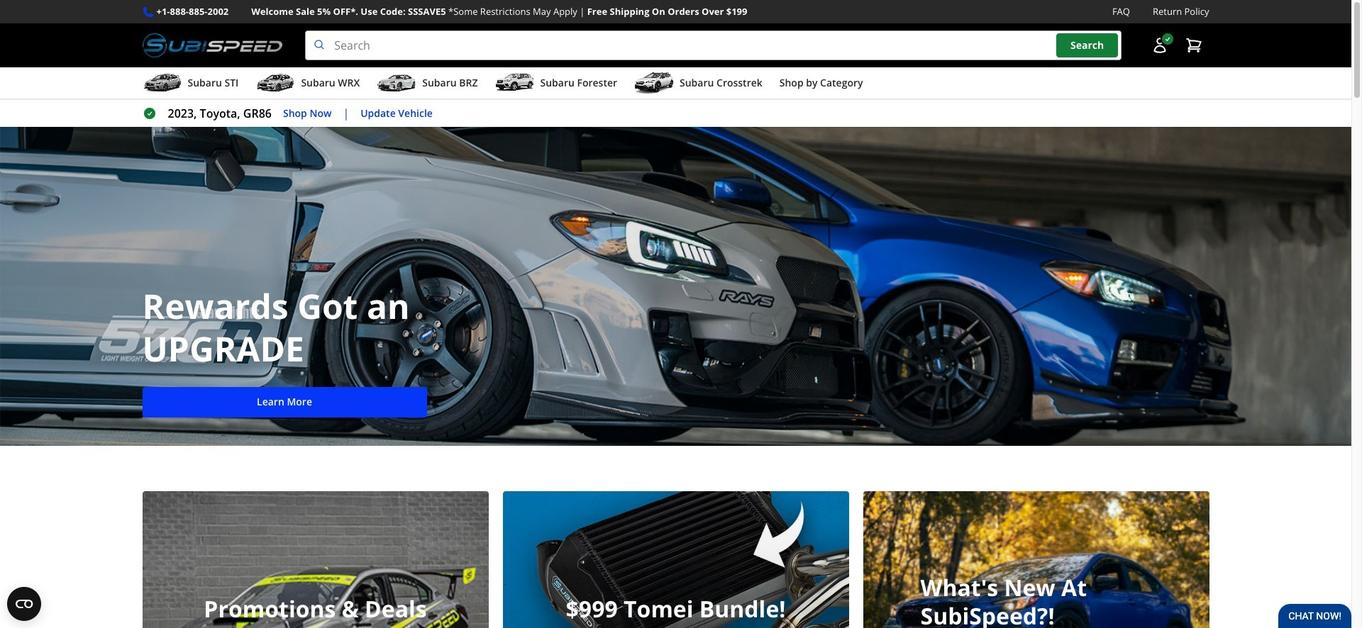 Task type: locate. For each thing, give the bounding box(es) containing it.
open widget image
[[7, 588, 41, 622]]

a subaru wrx thumbnail image image
[[256, 72, 295, 94]]

search input field
[[305, 31, 1122, 60]]

a subaru sti thumbnail image image
[[142, 72, 182, 94]]

subispeed logo image
[[142, 31, 283, 60]]

a subaru crosstrek thumbnail image image
[[634, 72, 674, 94]]

a subaru forester thumbnail image image
[[495, 72, 535, 94]]

rewards program image
[[0, 127, 1352, 446]]



Task type: vqa. For each thing, say whether or not it's contained in the screenshot.
the Rewards Program Image
yes



Task type: describe. For each thing, give the bounding box(es) containing it.
earn rewards image
[[863, 492, 1210, 629]]

coilovers image
[[503, 492, 849, 629]]

a subaru brz thumbnail image image
[[377, 72, 417, 94]]

button image
[[1151, 37, 1168, 54]]

deals image
[[142, 492, 489, 629]]



